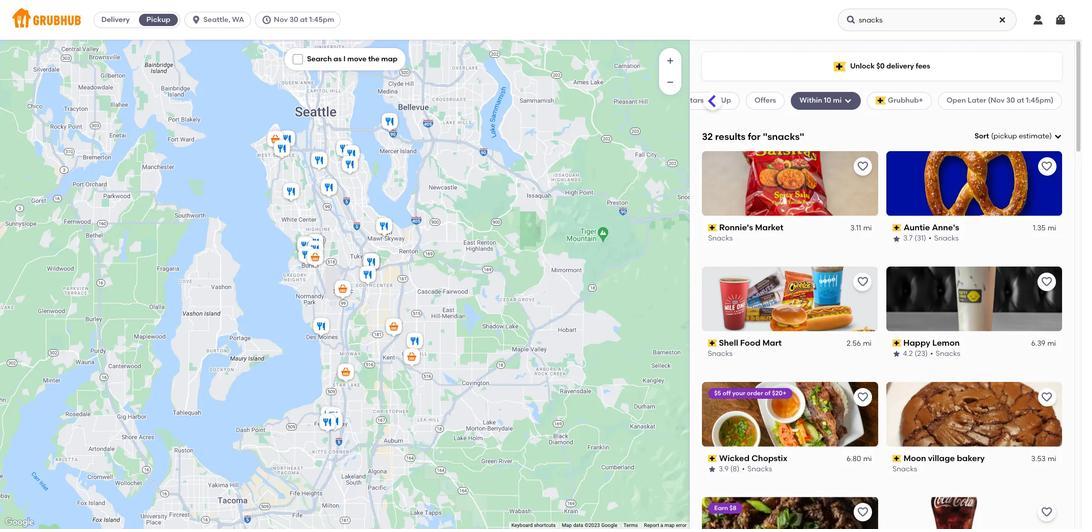 Task type: locate. For each thing, give the bounding box(es) containing it.
happy lemon logo image
[[886, 267, 1063, 332]]

save this restaurant image
[[1041, 160, 1053, 173], [857, 276, 869, 288], [1041, 276, 1053, 288], [1041, 391, 1053, 404], [1041, 507, 1053, 519]]

0 vertical spatial •
[[929, 234, 932, 243]]

map right the
[[381, 55, 398, 63]]

1 vertical spatial star icon image
[[893, 350, 901, 358]]

2 vertical spatial •
[[742, 465, 745, 474]]

for
[[748, 131, 761, 142]]

2.56 mi
[[847, 339, 872, 348]]

uncle eddie's image
[[319, 177, 339, 200]]

village
[[928, 454, 955, 463]]

0 vertical spatial • snacks
[[929, 234, 959, 243]]

market
[[755, 223, 784, 232]]

nov 30 at 1:45pm
[[274, 15, 334, 24]]

save this restaurant image
[[857, 160, 869, 173], [857, 391, 869, 404], [857, 507, 869, 519]]

2.56
[[847, 339, 861, 348]]

1 subscription pass image from the top
[[708, 224, 717, 232]]

1:45pm)
[[1026, 96, 1054, 105]]

0 horizontal spatial grubhub plus flag logo image
[[834, 62, 846, 71]]

auntie anne's logo image
[[886, 151, 1063, 216]]

0 horizontal spatial map
[[381, 55, 398, 63]]

error
[[676, 523, 687, 529]]

of
[[765, 390, 771, 397]]

3 save this restaurant image from the top
[[857, 507, 869, 519]]

happy
[[904, 338, 931, 348]]

subscription pass image left ronnie's
[[708, 224, 717, 232]]

shortcuts
[[534, 523, 556, 529]]

within
[[800, 96, 823, 105]]

0 vertical spatial grubhub plus flag logo image
[[834, 62, 846, 71]]

• snacks down lemon
[[931, 350, 961, 358]]

• snacks for anne's
[[929, 234, 959, 243]]

2 vertical spatial save this restaurant image
[[857, 507, 869, 519]]

2 vertical spatial star icon image
[[708, 466, 717, 474]]

snacks
[[708, 234, 733, 243], [934, 234, 959, 243], [708, 350, 733, 358], [936, 350, 961, 358], [748, 465, 772, 474], [893, 465, 917, 474]]

grubhub plus flag logo image for unlock $0 delivery fees
[[834, 62, 846, 71]]

4.2
[[903, 350, 913, 358]]

mi right "6.39"
[[1048, 339, 1056, 348]]

snacks down lemon
[[936, 350, 961, 358]]

up
[[721, 96, 731, 105]]

mi right 3.53
[[1048, 455, 1056, 463]]

happy lemon federal way image
[[325, 411, 345, 434]]

pierro bakery image
[[305, 239, 326, 262]]

auntie anne's image
[[361, 252, 382, 274]]

save this restaurant image for $5 off your order of $20+
[[857, 391, 869, 404]]

None field
[[975, 131, 1063, 142]]

earn $8
[[714, 505, 737, 512]]

earn
[[714, 505, 728, 512]]

at left 1:45pm)
[[1017, 96, 1025, 105]]

mi right 1.35
[[1048, 224, 1056, 233]]

star icon image for wicked chopstix
[[708, 466, 717, 474]]

svg image
[[262, 15, 272, 25], [999, 16, 1007, 24], [844, 97, 852, 105], [1054, 132, 1063, 141]]

svg image inside seattle, wa 'button'
[[191, 15, 201, 25]]

6.39 mi
[[1032, 339, 1056, 348]]

palace korean restaurant logo image
[[702, 498, 878, 529]]

snacks down ronnie's
[[708, 234, 733, 243]]

at left 1:45pm
[[300, 15, 308, 24]]

move
[[347, 55, 367, 63]]

subscription pass image for happy lemon
[[893, 340, 902, 347]]

1 vertical spatial 30
[[1007, 96, 1015, 105]]

subscription pass image
[[708, 224, 717, 232], [708, 455, 717, 462]]

32
[[702, 131, 713, 142]]

within 10 mi
[[800, 96, 842, 105]]

food
[[741, 338, 761, 348]]

seattle, wa
[[203, 15, 244, 24]]

seattle,
[[203, 15, 230, 24]]

subscription pass image for moon village bakery
[[893, 455, 902, 462]]

map
[[562, 523, 572, 529]]

0 vertical spatial 30
[[290, 15, 298, 24]]

• snacks down wicked chopstix
[[742, 465, 772, 474]]

nov
[[274, 15, 288, 24]]

• right (23)
[[931, 350, 934, 358]]

mi for moon village bakery
[[1048, 455, 1056, 463]]

wicked
[[719, 454, 750, 463]]

0 vertical spatial star icon image
[[893, 235, 901, 243]]

pickup
[[994, 132, 1017, 141]]

map region
[[0, 0, 700, 529]]

subscription pass image for shell food mart
[[708, 340, 717, 347]]

1 vertical spatial • snacks
[[931, 350, 961, 358]]

i
[[344, 55, 346, 63]]

0 vertical spatial subscription pass image
[[708, 224, 717, 232]]

ronnie's market
[[719, 223, 784, 232]]

30 right nov
[[290, 15, 298, 24]]

2 vertical spatial • snacks
[[742, 465, 772, 474]]

shell food mart
[[719, 338, 782, 348]]

mi right 6.80
[[864, 455, 872, 463]]

• snacks down anne's
[[929, 234, 959, 243]]

save this restaurant image for shell food mart
[[857, 276, 869, 288]]

30 inside button
[[290, 15, 298, 24]]

happy lemon image
[[281, 181, 302, 204]]

0 vertical spatial at
[[300, 15, 308, 24]]

terms link
[[624, 523, 638, 529]]

10
[[824, 96, 832, 105]]

0 vertical spatial save this restaurant image
[[857, 160, 869, 173]]

subscription pass image left moon on the bottom right
[[893, 455, 902, 462]]

$5
[[714, 390, 721, 397]]

grubhub plus flag logo image
[[834, 62, 846, 71], [876, 97, 886, 105]]

0 horizontal spatial 30
[[290, 15, 298, 24]]

star icon image left 4.2 on the right of page
[[893, 350, 901, 358]]

moon village bakery
[[904, 454, 985, 463]]

save this restaurant button for ronnie's market logo at the right of the page
[[854, 157, 872, 176]]

1 vertical spatial map
[[665, 523, 675, 529]]

and
[[706, 96, 720, 105]]

star icon image left 3.7
[[893, 235, 901, 243]]

subscription pass image
[[893, 224, 902, 232], [708, 340, 717, 347], [893, 340, 902, 347], [893, 455, 902, 462]]

grubhub plus flag logo image left the unlock
[[834, 62, 846, 71]]

3.53
[[1031, 455, 1046, 463]]

google image
[[3, 516, 36, 529]]

mi right 3.11
[[864, 224, 872, 233]]

subscription pass image left shell
[[708, 340, 717, 347]]

1 vertical spatial save this restaurant image
[[857, 391, 869, 404]]

save this restaurant button for moon village bakery logo
[[1038, 388, 1056, 407]]

subscription pass image left wicked
[[708, 455, 717, 462]]

7 eleven image
[[265, 129, 286, 152]]

keyboard shortcuts
[[512, 523, 556, 529]]

a
[[661, 523, 663, 529]]

subscription pass image for wicked chopstix
[[708, 455, 717, 462]]

• right (8)
[[742, 465, 745, 474]]

• right (31)
[[929, 234, 932, 243]]

2 save this restaurant image from the top
[[857, 391, 869, 404]]

keyboard
[[512, 523, 533, 529]]

open
[[947, 96, 966, 105]]

auntie anne's
[[904, 223, 959, 232]]

svg image inside field
[[1054, 132, 1063, 141]]

4
[[680, 96, 684, 105]]

save this restaurant button
[[854, 157, 872, 176], [1038, 157, 1056, 176], [854, 273, 872, 291], [1038, 273, 1056, 291], [854, 388, 872, 407], [1038, 388, 1056, 407], [854, 504, 872, 522], [1038, 504, 1056, 522]]

0 horizontal spatial at
[[300, 15, 308, 24]]

• for wicked
[[742, 465, 745, 474]]

svg image
[[1032, 14, 1045, 26], [1055, 14, 1067, 26], [191, 15, 201, 25], [846, 15, 857, 25], [295, 56, 301, 62]]

1 vertical spatial subscription pass image
[[708, 455, 717, 462]]

save this restaurant button for shell food mart logo
[[854, 273, 872, 291]]

1 save this restaurant image from the top
[[857, 160, 869, 173]]

snacks down moon on the bottom right
[[893, 465, 917, 474]]

Search for food, convenience, alcohol... search field
[[838, 9, 1017, 31]]

mi right 2.56
[[864, 339, 872, 348]]

snacks down anne's
[[934, 234, 959, 243]]

(31)
[[915, 234, 926, 243]]

sort
[[975, 132, 989, 141]]

data
[[573, 523, 583, 529]]

chandala thai cuisine image
[[334, 139, 355, 161]]

save this restaurant image for moon village bakery
[[1041, 391, 1053, 404]]

mi right 10
[[833, 96, 842, 105]]

map data ©2023 google
[[562, 523, 618, 529]]

moon village bakery image
[[374, 216, 395, 239]]

the spot west seattle image
[[277, 129, 297, 151]]

2 subscription pass image from the top
[[708, 455, 717, 462]]

plus icon image
[[665, 56, 676, 66]]

wicked chopstix
[[719, 454, 788, 463]]

svg image inside nov 30 at 1:45pm button
[[262, 15, 272, 25]]

main navigation navigation
[[0, 0, 1082, 40]]

1 horizontal spatial grubhub plus flag logo image
[[876, 97, 886, 105]]

at
[[300, 15, 308, 24], [1017, 96, 1025, 105]]

1 horizontal spatial map
[[665, 523, 675, 529]]

dairy queen image
[[295, 235, 315, 257]]

grubhub plus flag logo image left the grubhub+ on the right
[[876, 97, 886, 105]]

1 vertical spatial •
[[931, 350, 934, 358]]

map right a
[[665, 523, 675, 529]]

subscription pass image for auntie anne's
[[893, 224, 902, 232]]

1 vertical spatial grubhub plus flag logo image
[[876, 97, 886, 105]]

offers
[[755, 96, 776, 105]]

3.7
[[903, 234, 913, 243]]

star icon image
[[893, 235, 901, 243], [893, 350, 901, 358], [708, 466, 717, 474]]

subscription pass image left auntie
[[893, 224, 902, 232]]

32 results for "snacks"
[[702, 131, 805, 142]]

subscription pass image left the happy
[[893, 340, 902, 347]]

76 grocery store image
[[402, 347, 422, 370]]

order
[[747, 390, 763, 397]]

1 vertical spatial at
[[1017, 96, 1025, 105]]

anne's
[[932, 223, 959, 232]]

1:45pm
[[309, 15, 334, 24]]

map
[[381, 55, 398, 63], [665, 523, 675, 529]]

just poke image
[[380, 111, 400, 134]]

3.7 (31)
[[903, 234, 926, 243]]

30 right (nov
[[1007, 96, 1015, 105]]

star icon image left 3.9
[[708, 466, 717, 474]]



Task type: vqa. For each thing, say whether or not it's contained in the screenshot.
1:45pm
yes



Task type: describe. For each thing, give the bounding box(es) containing it.
sort ( pickup estimate )
[[975, 132, 1052, 141]]

minus icon image
[[665, 77, 676, 87]]

grubhub plus flag logo image for grubhub+
[[876, 97, 886, 105]]

mi for wicked chopstix
[[864, 455, 872, 463]]

unlock
[[851, 62, 875, 70]]

ronnie's market logo image
[[702, 151, 878, 216]]

• snacks for chopstix
[[742, 465, 772, 474]]

results
[[715, 131, 746, 142]]

chopstix
[[752, 454, 788, 463]]

nov 30 at 1:45pm button
[[255, 12, 345, 28]]

save this restaurant button for dairy queen logo at bottom
[[1038, 504, 1056, 522]]

wa
[[232, 15, 244, 24]]

delivery
[[887, 62, 914, 70]]

la michoacana classic image
[[317, 412, 338, 435]]

search as i move the map
[[307, 55, 398, 63]]

marina market & deli image
[[311, 316, 332, 339]]

jacksons #633 (84th ave/224th st) image
[[384, 317, 404, 339]]

unlock $0 delivery fees
[[851, 62, 931, 70]]

)
[[1050, 132, 1052, 141]]

$0
[[877, 62, 885, 70]]

snacks down wicked chopstix
[[748, 465, 772, 474]]

search
[[307, 55, 332, 63]]

royce' washington - westfield southcenter mall image
[[361, 252, 382, 274]]

(23)
[[915, 350, 928, 358]]

snacks down shell
[[708, 350, 733, 358]]

your
[[733, 390, 746, 397]]

happy lemon
[[904, 338, 960, 348]]

terms
[[624, 523, 638, 529]]

delivery button
[[94, 12, 137, 28]]

tacos el hass image
[[295, 236, 316, 258]]

(8)
[[731, 465, 740, 474]]

report a map error link
[[644, 523, 687, 529]]

wicked chopstix logo image
[[702, 382, 878, 447]]

star icon image for auntie anne's
[[893, 235, 901, 243]]

moon village bakery logo image
[[886, 382, 1063, 447]]

• snacks for lemon
[[931, 350, 961, 358]]

mi for auntie anne's
[[1048, 224, 1056, 233]]

pickup button
[[137, 12, 180, 28]]

1 horizontal spatial 30
[[1007, 96, 1015, 105]]

lemon
[[933, 338, 960, 348]]

bag o' crab image
[[405, 331, 425, 354]]

report
[[644, 523, 659, 529]]

keyboard shortcuts button
[[512, 522, 556, 529]]

off
[[723, 390, 731, 397]]

auntie
[[904, 223, 930, 232]]

pickup
[[146, 15, 170, 24]]

bakery
[[957, 454, 985, 463]]

grubhub+
[[888, 96, 923, 105]]

google
[[601, 523, 618, 529]]

ronnie's
[[719, 223, 753, 232]]

0 vertical spatial map
[[381, 55, 398, 63]]

6.39
[[1032, 339, 1046, 348]]

mi for shell food mart
[[864, 339, 872, 348]]

4 stars and up
[[680, 96, 731, 105]]

as
[[334, 55, 342, 63]]

save this restaurant image for earn $8
[[857, 507, 869, 519]]

star icon image for happy lemon
[[893, 350, 901, 358]]

stars
[[686, 96, 704, 105]]

palace korean restaurant image
[[324, 406, 344, 428]]

mart
[[763, 338, 782, 348]]

$5 off your order of $20+
[[714, 390, 787, 397]]

$20+
[[772, 390, 787, 397]]

save this restaurant image for happy lemon
[[1041, 276, 1053, 288]]

$8
[[730, 505, 737, 512]]

(nov
[[988, 96, 1005, 105]]

3.9
[[719, 465, 729, 474]]

3.9 (8)
[[719, 465, 740, 474]]

nothing bundt cakes image
[[358, 265, 378, 287]]

estimate
[[1019, 132, 1050, 141]]

at inside button
[[300, 15, 308, 24]]

delivery
[[101, 15, 130, 24]]

6.80
[[847, 455, 861, 463]]

mi for ronnie's market
[[864, 224, 872, 233]]

4.2 (23)
[[903, 350, 928, 358]]

ronnie's market image
[[296, 245, 317, 267]]

shell food mart logo image
[[702, 267, 878, 332]]

shell food mart image
[[305, 247, 326, 270]]

seattle, wa button
[[185, 12, 255, 28]]

mi for happy lemon
[[1048, 339, 1056, 348]]

extramile image
[[336, 362, 356, 385]]

3.11 mi
[[851, 224, 872, 233]]

1.35
[[1033, 224, 1046, 233]]

(
[[991, 132, 994, 141]]

sea tac marathon image
[[333, 279, 353, 302]]

the
[[368, 55, 380, 63]]

pho tai vietnamese restaurant-federal way image
[[319, 405, 339, 427]]

• for auntie
[[929, 234, 932, 243]]

tutta bella (columbia city) image
[[341, 144, 362, 166]]

none field containing sort
[[975, 131, 1063, 142]]

wicked chopstix image
[[340, 154, 360, 177]]

mawadda cafe image
[[305, 233, 326, 255]]

"snacks"
[[763, 131, 805, 142]]

save this restaurant image inside button
[[857, 160, 869, 173]]

antojitos michalisco 1st ave image
[[305, 233, 326, 255]]

jamba image
[[360, 251, 381, 274]]

6.80 mi
[[847, 455, 872, 463]]

1 horizontal spatial at
[[1017, 96, 1025, 105]]

dairy queen logo image
[[886, 498, 1063, 529]]

• for happy
[[931, 350, 934, 358]]

save this restaurant button for happy lemon logo
[[1038, 273, 1056, 291]]

later
[[968, 96, 987, 105]]

open later (nov 30 at 1:45pm)
[[947, 96, 1054, 105]]

save this restaurant image for auntie anne's
[[1041, 160, 1053, 173]]

save this restaurant button for auntie anne's logo
[[1038, 157, 1056, 176]]

report a map error
[[644, 523, 687, 529]]

subscription pass image for ronnie's market
[[708, 224, 717, 232]]

fees
[[916, 62, 931, 70]]

3.11
[[851, 224, 861, 233]]

house of naku image
[[272, 139, 292, 161]]

1.35 mi
[[1033, 224, 1056, 233]]

shell
[[719, 338, 739, 348]]

3.53 mi
[[1031, 455, 1056, 463]]

espresso by design image
[[309, 150, 330, 173]]

moon
[[904, 454, 926, 463]]



